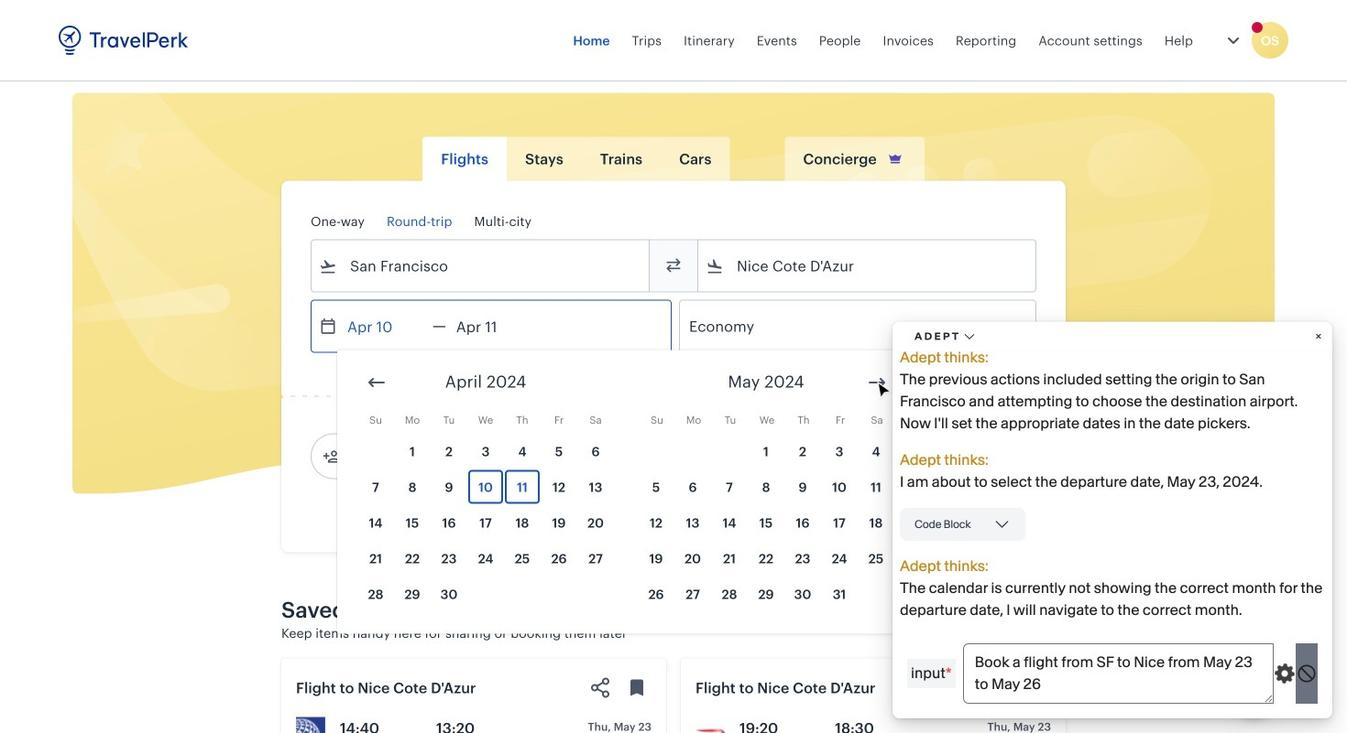 Task type: locate. For each thing, give the bounding box(es) containing it.
From search field
[[337, 252, 625, 281]]

To search field
[[724, 252, 1012, 281]]

british airways image
[[695, 718, 725, 734]]

Return text field
[[446, 301, 541, 352]]



Task type: describe. For each thing, give the bounding box(es) containing it.
Add first traveler search field
[[341, 442, 531, 471]]

united airlines image
[[296, 718, 325, 734]]

calendar application
[[337, 350, 1347, 648]]

Depart text field
[[337, 301, 433, 352]]

move forward to switch to the next month. image
[[866, 372, 888, 394]]

move backward to switch to the previous month. image
[[366, 372, 388, 394]]



